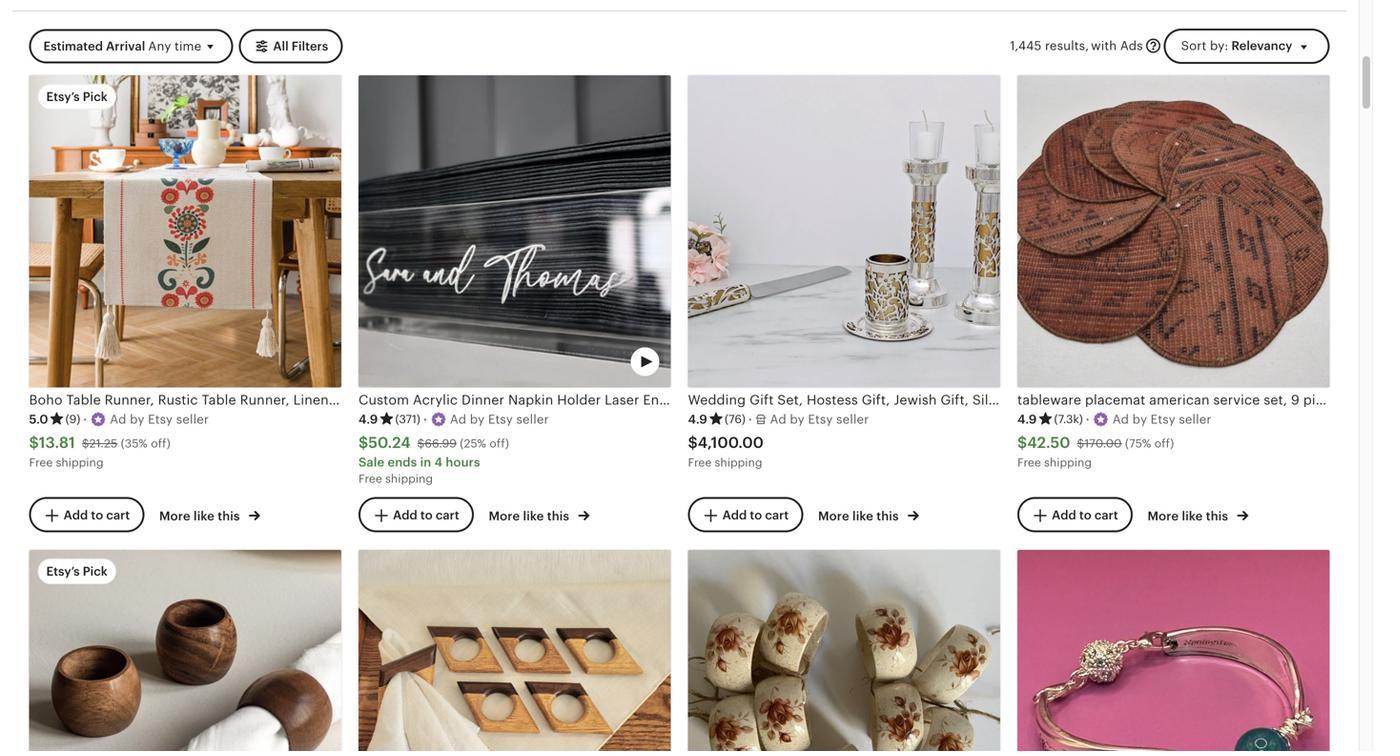 Task type: locate. For each thing, give the bounding box(es) containing it.
add to cart for 42.50
[[1053, 509, 1119, 523]]

·
[[83, 413, 87, 427], [424, 413, 427, 427], [749, 413, 753, 427], [1087, 413, 1090, 427]]

4.9 left (76)
[[688, 413, 708, 427]]

etsy's
[[46, 90, 80, 104], [46, 565, 80, 579]]

3 · from the left
[[749, 413, 753, 427]]

all filters button
[[239, 29, 343, 64]]

1 add from the left
[[64, 509, 88, 523]]

off) inside $ 50.24 $ 66.99 (25% off) sale ends in 4 hours free shipping
[[490, 437, 510, 450]]

more for 4,100.00
[[819, 509, 850, 524]]

4 to from the left
[[1080, 509, 1092, 523]]

add to cart button down '$ 13.81 $ 21.25 (35% off) free shipping'
[[29, 498, 144, 533]]

1 more like this link from the left
[[159, 505, 260, 525]]

3 to from the left
[[750, 509, 763, 523]]

off) right the (35%
[[151, 437, 171, 450]]

estimated
[[43, 39, 103, 53]]

add to cart for 13.81
[[64, 509, 130, 523]]

2 horizontal spatial 4.9
[[1018, 413, 1038, 427]]

more like this for 13.81
[[159, 509, 243, 524]]

1 vertical spatial product video element
[[29, 550, 342, 752]]

4.9 for 42.50
[[1018, 413, 1038, 427]]

by:
[[1211, 39, 1229, 53]]

with ads
[[1092, 39, 1144, 53]]

add to cart
[[64, 509, 130, 523], [393, 509, 460, 523], [723, 509, 789, 523], [1053, 509, 1119, 523]]

1 cart from the left
[[106, 509, 130, 523]]

3 add to cart from the left
[[723, 509, 789, 523]]

more for 42.50
[[1148, 509, 1179, 524]]

$ 13.81 $ 21.25 (35% off) free shipping
[[29, 435, 171, 469]]

add to cart button down the $ 4,100.00 free shipping
[[688, 498, 804, 533]]

· for 42.50
[[1087, 413, 1090, 427]]

more for 13.81
[[159, 509, 191, 524]]

add down '$ 42.50 $ 170.00 (75% off) free shipping'
[[1053, 509, 1077, 523]]

2 add to cart button from the left
[[359, 498, 474, 533]]

more like this link for 50.24
[[489, 505, 590, 525]]

add to cart down '$ 42.50 $ 170.00 (75% off) free shipping'
[[1053, 509, 1119, 523]]

3 more like this from the left
[[819, 509, 902, 524]]

0 vertical spatial pick
[[83, 90, 108, 104]]

shipping down 42.50
[[1045, 456, 1092, 469]]

4.9 up 50.24
[[359, 413, 378, 427]]

42.50
[[1028, 435, 1071, 452]]

50.24
[[369, 435, 411, 452]]

hours
[[446, 455, 480, 470]]

more like this link
[[159, 505, 260, 525], [489, 505, 590, 525], [819, 505, 920, 525], [1148, 505, 1249, 525]]

add to cart down in
[[393, 509, 460, 523]]

like for 42.50
[[1183, 509, 1204, 524]]

· right (76)
[[749, 413, 753, 427]]

free down 13.81
[[29, 456, 53, 469]]

1,445
[[1011, 39, 1042, 53]]

2 · from the left
[[424, 413, 427, 427]]

3 more from the left
[[819, 509, 850, 524]]

(75%
[[1126, 437, 1152, 450]]

ads
[[1121, 39, 1144, 53]]

off) inside '$ 42.50 $ 170.00 (75% off) free shipping'
[[1155, 437, 1175, 450]]

shipping
[[56, 456, 104, 469], [715, 456, 763, 469], [1045, 456, 1092, 469], [385, 473, 433, 485]]

add to cart down the $ 4,100.00 free shipping
[[723, 509, 789, 523]]

2 etsy's pick from the top
[[46, 565, 108, 579]]

2 pick from the top
[[83, 565, 108, 579]]

off) right (75%
[[1155, 437, 1175, 450]]

2 to from the left
[[421, 509, 433, 523]]

to
[[91, 509, 103, 523], [421, 509, 433, 523], [750, 509, 763, 523], [1080, 509, 1092, 523]]

2 4.9 from the left
[[688, 413, 708, 427]]

add to cart for 4,100.00
[[723, 509, 789, 523]]

wedding gift set, hostess gift, jewish gift, silver judaica set, candlesticks, new home gift, challa knife, silver tableware, kiddush cup image
[[688, 76, 1001, 388]]

0 horizontal spatial off)
[[151, 437, 171, 450]]

3 cart from the left
[[766, 509, 789, 523]]

this
[[218, 509, 240, 524], [547, 509, 570, 524], [877, 509, 899, 524], [1207, 509, 1229, 524]]

pick
[[83, 90, 108, 104], [83, 565, 108, 579]]

time
[[175, 39, 202, 53]]

1 add to cart button from the left
[[29, 498, 144, 533]]

170.00
[[1085, 437, 1123, 450]]

2 like from the left
[[523, 509, 544, 524]]

free
[[29, 456, 53, 469], [688, 456, 712, 469], [1018, 456, 1042, 469], [359, 473, 382, 485]]

2 off) from the left
[[490, 437, 510, 450]]

more like this link for 42.50
[[1148, 505, 1249, 525]]

(371)
[[395, 413, 421, 426]]

cart
[[106, 509, 130, 523], [436, 509, 460, 523], [766, 509, 789, 523], [1095, 509, 1119, 523]]

add down ends
[[393, 509, 418, 523]]

shipping down ends
[[385, 473, 433, 485]]

free down the sale
[[359, 473, 382, 485]]

2 more from the left
[[489, 509, 520, 524]]

results,
[[1046, 39, 1090, 53]]

to down in
[[421, 509, 433, 523]]

shipping down 4,100.00
[[715, 456, 763, 469]]

1 vertical spatial etsy's
[[46, 565, 80, 579]]

product video element
[[359, 76, 671, 388], [29, 550, 342, 752]]

· right (371)
[[424, 413, 427, 427]]

1 horizontal spatial product video element
[[359, 76, 671, 388]]

add to cart button for 50.24
[[359, 498, 474, 533]]

1 off) from the left
[[151, 437, 171, 450]]

free down 42.50
[[1018, 456, 1042, 469]]

3 add from the left
[[723, 509, 747, 523]]

0 vertical spatial etsy's
[[46, 90, 80, 104]]

1 more from the left
[[159, 509, 191, 524]]

3 add to cart button from the left
[[688, 498, 804, 533]]

add
[[64, 509, 88, 523], [393, 509, 418, 523], [723, 509, 747, 523], [1053, 509, 1077, 523]]

13.81
[[39, 435, 75, 452]]

free inside the $ 4,100.00 free shipping
[[688, 456, 712, 469]]

$ 50.24 $ 66.99 (25% off) sale ends in 4 hours free shipping
[[359, 435, 510, 485]]

(76)
[[725, 413, 746, 426]]

4.9
[[359, 413, 378, 427], [688, 413, 708, 427], [1018, 413, 1038, 427]]

like
[[194, 509, 215, 524], [523, 509, 544, 524], [853, 509, 874, 524], [1183, 509, 1204, 524]]

(25%
[[460, 437, 487, 450]]

4 add from the left
[[1053, 509, 1077, 523]]

4 like from the left
[[1183, 509, 1204, 524]]

2 more like this from the left
[[489, 509, 573, 524]]

4 more from the left
[[1148, 509, 1179, 524]]

product video element for oval wooden napkin rings (set of 6), table décor, housewarming gift, napkin holders, table decor accessories, mothers day gift image
[[29, 550, 342, 752]]

· for 4,100.00
[[749, 413, 753, 427]]

add for 4,100.00
[[723, 509, 747, 523]]

1 this from the left
[[218, 509, 240, 524]]

add down the $ 4,100.00 free shipping
[[723, 509, 747, 523]]

add to cart button
[[29, 498, 144, 533], [359, 498, 474, 533], [688, 498, 804, 533], [1018, 498, 1133, 533]]

4 cart from the left
[[1095, 509, 1119, 523]]

1 vertical spatial etsy's pick
[[46, 565, 108, 579]]

sort by: relevancy
[[1182, 39, 1293, 53]]

1 horizontal spatial off)
[[490, 437, 510, 450]]

add to cart for 50.24
[[393, 509, 460, 523]]

shipping down 13.81
[[56, 456, 104, 469]]

off) right (25%
[[490, 437, 510, 450]]

this for 42.50
[[1207, 509, 1229, 524]]

4 add to cart from the left
[[1053, 509, 1119, 523]]

shipping inside '$ 42.50 $ 170.00 (75% off) free shipping'
[[1045, 456, 1092, 469]]

2 add to cart from the left
[[393, 509, 460, 523]]

free down 4,100.00
[[688, 456, 712, 469]]

more like this
[[159, 509, 243, 524], [489, 509, 573, 524], [819, 509, 902, 524], [1148, 509, 1232, 524]]

1 · from the left
[[83, 413, 87, 427]]

more
[[159, 509, 191, 524], [489, 509, 520, 524], [819, 509, 850, 524], [1148, 509, 1179, 524]]

2 cart from the left
[[436, 509, 460, 523]]

off)
[[151, 437, 171, 450], [490, 437, 510, 450], [1155, 437, 1175, 450]]

to down the $ 4,100.00 free shipping
[[750, 509, 763, 523]]

$
[[29, 435, 39, 452], [359, 435, 369, 452], [688, 435, 698, 452], [1018, 435, 1028, 452], [82, 437, 89, 450], [418, 437, 425, 450], [1078, 437, 1085, 450]]

2 add from the left
[[393, 509, 418, 523]]

0 horizontal spatial 4.9
[[359, 413, 378, 427]]

· right (7.3k)
[[1087, 413, 1090, 427]]

free inside '$ 13.81 $ 21.25 (35% off) free shipping'
[[29, 456, 53, 469]]

3 4.9 from the left
[[1018, 413, 1038, 427]]

1 4.9 from the left
[[359, 413, 378, 427]]

4 add to cart button from the left
[[1018, 498, 1133, 533]]

1 like from the left
[[194, 509, 215, 524]]

more like this for 42.50
[[1148, 509, 1232, 524]]

oval wooden napkin rings (set of 6), table décor, housewarming gift, napkin holders, table decor accessories, mothers day gift image
[[29, 550, 342, 752]]

0 vertical spatial etsy's pick
[[46, 90, 108, 104]]

· for 50.24
[[424, 413, 427, 427]]

add down '$ 13.81 $ 21.25 (35% off) free shipping'
[[64, 509, 88, 523]]

1 vertical spatial pick
[[83, 565, 108, 579]]

1 add to cart from the left
[[64, 509, 130, 523]]

3 off) from the left
[[1155, 437, 1175, 450]]

2 more like this link from the left
[[489, 505, 590, 525]]

2 horizontal spatial off)
[[1155, 437, 1175, 450]]

2 this from the left
[[547, 509, 570, 524]]

off) inside '$ 13.81 $ 21.25 (35% off) free shipping'
[[151, 437, 171, 450]]

to down '$ 13.81 $ 21.25 (35% off) free shipping'
[[91, 509, 103, 523]]

3 like from the left
[[853, 509, 874, 524]]

4 this from the left
[[1207, 509, 1229, 524]]

4 · from the left
[[1087, 413, 1090, 427]]

1,445 results,
[[1011, 39, 1090, 53]]

3 more like this link from the left
[[819, 505, 920, 525]]

add for 42.50
[[1053, 509, 1077, 523]]

1 more like this from the left
[[159, 509, 243, 524]]

shipping inside $ 50.24 $ 66.99 (25% off) sale ends in 4 hours free shipping
[[385, 473, 433, 485]]

0 horizontal spatial product video element
[[29, 550, 342, 752]]

4.9 up 42.50
[[1018, 413, 1038, 427]]

1 horizontal spatial 4.9
[[688, 413, 708, 427]]

0 vertical spatial product video element
[[359, 76, 671, 388]]

· right (9)
[[83, 413, 87, 427]]

to down '$ 42.50 $ 170.00 (75% off) free shipping'
[[1080, 509, 1092, 523]]

vintage stoneware ceramic napkin holders with painted roses| set of 10 | vintage napkin holder set| cottage core tableware image
[[688, 550, 1001, 752]]

4 more like this link from the left
[[1148, 505, 1249, 525]]

$ inside the $ 4,100.00 free shipping
[[688, 435, 698, 452]]

1 to from the left
[[91, 509, 103, 523]]

tableware placemat american service set, 9 pieces gift tablemat, 9x9 anatolian table mat, table decoration, dinner table linens, 148 image
[[1018, 76, 1331, 388]]

add to cart button down in
[[359, 498, 474, 533]]

etsy's pick
[[46, 90, 108, 104], [46, 565, 108, 579]]

4 more like this from the left
[[1148, 509, 1232, 524]]

add to cart button down '$ 42.50 $ 170.00 (75% off) free shipping'
[[1018, 498, 1133, 533]]

arrival
[[106, 39, 145, 53]]

shipping inside the $ 4,100.00 free shipping
[[715, 456, 763, 469]]

add to cart down '$ 13.81 $ 21.25 (35% off) free shipping'
[[64, 509, 130, 523]]



Task type: vqa. For each thing, say whether or not it's contained in the screenshot.
Vintage Stoneware Ceramic Napkin Holders with Painted Roses| Set of 10 | Vintage Napkin Holder Set| Cottage Core Tableware image
yes



Task type: describe. For each thing, give the bounding box(es) containing it.
hand crafted and repurposed vintage silver-plated tableware bracelet with natural blue amazonite bead image
[[1018, 550, 1331, 752]]

4,100.00
[[698, 435, 764, 452]]

1 pick from the top
[[83, 90, 108, 104]]

off) for 13.81
[[151, 437, 171, 450]]

sort
[[1182, 39, 1207, 53]]

shipping inside '$ 13.81 $ 21.25 (35% off) free shipping'
[[56, 456, 104, 469]]

custom acrylic dinner napkin holder laser engraver, personalized wedding dining table, modern napkin holder, party decors, xmas gift image
[[359, 76, 671, 388]]

4.9 for 50.24
[[359, 413, 378, 427]]

to for 13.81
[[91, 509, 103, 523]]

off) for 42.50
[[1155, 437, 1175, 450]]

add to cart button for 42.50
[[1018, 498, 1133, 533]]

4
[[435, 455, 443, 470]]

this for 13.81
[[218, 509, 240, 524]]

with
[[1092, 39, 1118, 53]]

etsy's pick link
[[29, 550, 342, 752]]

to for 50.24
[[421, 509, 433, 523]]

more like this for 4,100.00
[[819, 509, 902, 524]]

$ 4,100.00 free shipping
[[688, 435, 764, 469]]

all
[[273, 39, 289, 53]]

more like this for 50.24
[[489, 509, 573, 524]]

ends
[[388, 455, 417, 470]]

(7.3k)
[[1055, 413, 1084, 426]]

more for 50.24
[[489, 509, 520, 524]]

add to cart button for 4,100.00
[[688, 498, 804, 533]]

21.25
[[89, 437, 118, 450]]

like for 50.24
[[523, 509, 544, 524]]

this for 50.24
[[547, 509, 570, 524]]

(9)
[[65, 413, 80, 426]]

free inside $ 50.24 $ 66.99 (25% off) sale ends in 4 hours free shipping
[[359, 473, 382, 485]]

add to cart button for 13.81
[[29, 498, 144, 533]]

all filters
[[273, 39, 328, 53]]

4.9 for 4,100.00
[[688, 413, 708, 427]]

5.0
[[29, 413, 48, 427]]

2 etsy's from the top
[[46, 565, 80, 579]]

in
[[420, 455, 432, 470]]

add for 13.81
[[64, 509, 88, 523]]

estimated arrival any time
[[43, 39, 202, 53]]

1 etsy's from the top
[[46, 90, 80, 104]]

free inside '$ 42.50 $ 170.00 (75% off) free shipping'
[[1018, 456, 1042, 469]]

relevancy
[[1232, 39, 1293, 53]]

any
[[148, 39, 171, 53]]

add for 50.24
[[393, 509, 418, 523]]

product video element for the custom acrylic dinner napkin holder laser engraver, personalized wedding dining table, modern napkin holder, party decors, xmas gift image
[[359, 76, 671, 388]]

66.99
[[425, 437, 457, 450]]

like for 13.81
[[194, 509, 215, 524]]

cart for 42.50
[[1095, 509, 1119, 523]]

6 vtg mid century modern faceted geometric teak wood napkin ring holders set of six image
[[359, 550, 671, 752]]

$ 42.50 $ 170.00 (75% off) free shipping
[[1018, 435, 1175, 469]]

cart for 50.24
[[436, 509, 460, 523]]

3 this from the left
[[877, 509, 899, 524]]

1 etsy's pick from the top
[[46, 90, 108, 104]]

off) for 50.24
[[490, 437, 510, 450]]

to for 42.50
[[1080, 509, 1092, 523]]

· for 13.81
[[83, 413, 87, 427]]

sale
[[359, 455, 385, 470]]

(35%
[[121, 437, 148, 450]]

boho table runner, rustic table runner, linen farmhouse table decor, vintage table runner, handmade table runner, soft table runner, gift image
[[29, 76, 342, 388]]

to for 4,100.00
[[750, 509, 763, 523]]

cart for 13.81
[[106, 509, 130, 523]]

cart for 4,100.00
[[766, 509, 789, 523]]

more like this link for 13.81
[[159, 505, 260, 525]]

filters
[[292, 39, 328, 53]]



